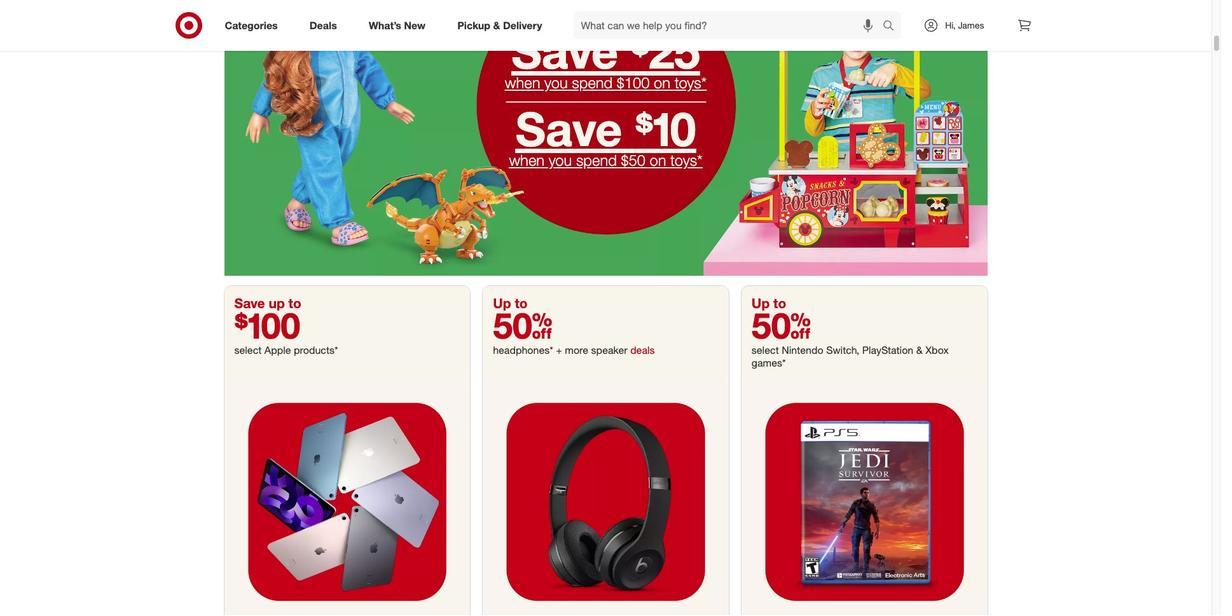 Task type: vqa. For each thing, say whether or not it's contained in the screenshot.
Store pickup radio
no



Task type: describe. For each thing, give the bounding box(es) containing it.
deals link
[[299, 11, 353, 39]]

1 up from the left
[[493, 295, 511, 311]]

pickup & delivery link
[[447, 11, 558, 39]]

2 up to from the left
[[752, 295, 787, 311]]

save $25 when you spend $100 on toys*
[[505, 23, 707, 92]]

toys* for $10
[[671, 152, 703, 170]]

playstation
[[863, 344, 914, 357]]

1 50 from the left
[[493, 304, 553, 347]]

when for $25
[[505, 74, 540, 92]]

headphones* + more speaker deals
[[493, 344, 655, 357]]

+
[[556, 344, 562, 357]]

select for 50
[[752, 344, 779, 357]]

products*
[[294, 344, 338, 357]]

& inside select nintendo switch, playstation & xbox games*
[[917, 344, 923, 357]]

search
[[878, 20, 908, 33]]

$10
[[635, 101, 696, 157]]

speaker
[[591, 344, 628, 357]]

0 horizontal spatial &
[[493, 19, 500, 32]]

spend for $10
[[576, 152, 617, 170]]

nintendo
[[782, 344, 824, 357]]

save up to
[[234, 295, 301, 311]]

2 to from the left
[[515, 295, 528, 311]]

new
[[404, 19, 426, 32]]

what's
[[369, 19, 401, 32]]

save for up
[[234, 295, 265, 311]]

$50
[[621, 152, 646, 170]]

2 50 from the left
[[752, 304, 811, 347]]

toys* for $25
[[675, 74, 707, 92]]

switch,
[[827, 344, 860, 357]]

when for $10
[[509, 152, 545, 170]]

more
[[565, 344, 589, 357]]

select for $100
[[234, 344, 262, 357]]

james
[[958, 20, 985, 31]]

1 to from the left
[[289, 295, 301, 311]]

hi, james
[[946, 20, 985, 31]]



Task type: locate. For each thing, give the bounding box(es) containing it.
What can we help you find? suggestions appear below search field
[[574, 11, 886, 39]]

save inside save $10 when you spend $50 on toys*
[[516, 101, 622, 157]]

spend
[[572, 74, 613, 92], [576, 152, 617, 170]]

pickup & delivery
[[458, 19, 542, 32]]

toys* inside save $25 when you spend $100 on toys*
[[675, 74, 707, 92]]

on inside save $10 when you spend $50 on toys*
[[650, 152, 666, 170]]

pickup
[[458, 19, 491, 32]]

0 vertical spatial $100
[[617, 74, 650, 92]]

select left the nintendo
[[752, 344, 779, 357]]

on for $25
[[654, 74, 671, 92]]

categories link
[[214, 11, 294, 39]]

$100
[[617, 74, 650, 92], [234, 304, 300, 347]]

up to
[[493, 295, 528, 311], [752, 295, 787, 311]]

50
[[493, 304, 553, 347], [752, 304, 811, 347]]

2 vertical spatial save
[[234, 295, 265, 311]]

apple
[[265, 344, 291, 357]]

xbox
[[926, 344, 949, 357]]

you
[[545, 74, 568, 92], [549, 152, 572, 170]]

0 horizontal spatial 50
[[493, 304, 553, 347]]

when
[[505, 74, 540, 92], [509, 152, 545, 170]]

select inside select nintendo switch, playstation & xbox games*
[[752, 344, 779, 357]]

what's new link
[[358, 11, 442, 39]]

select apple products*
[[234, 344, 338, 357]]

3 to from the left
[[774, 295, 787, 311]]

0 vertical spatial spend
[[572, 74, 613, 92]]

&
[[493, 19, 500, 32], [917, 344, 923, 357]]

1 vertical spatial when
[[509, 152, 545, 170]]

$100 inside save $25 when you spend $100 on toys*
[[617, 74, 650, 92]]

0 vertical spatial toys*
[[675, 74, 707, 92]]

save for $25
[[512, 23, 618, 79]]

1 vertical spatial you
[[549, 152, 572, 170]]

0 horizontal spatial $100
[[234, 304, 300, 347]]

1 vertical spatial spend
[[576, 152, 617, 170]]

2 select from the left
[[752, 344, 779, 357]]

when inside save $10 when you spend $50 on toys*
[[509, 152, 545, 170]]

0 horizontal spatial up to
[[493, 295, 528, 311]]

up up games*
[[752, 295, 770, 311]]

spend up save $10 when you spend $50 on toys*
[[572, 74, 613, 92]]

up up headphones*
[[493, 295, 511, 311]]

1 select from the left
[[234, 344, 262, 357]]

$25
[[631, 23, 700, 79]]

save $10 when you spend $50 on toys*
[[509, 101, 703, 170]]

1 horizontal spatial to
[[515, 295, 528, 311]]

1 vertical spatial save
[[516, 101, 622, 157]]

up to up the nintendo
[[752, 295, 787, 311]]

delivery
[[503, 19, 542, 32]]

0 vertical spatial you
[[545, 74, 568, 92]]

deals
[[310, 19, 337, 32]]

you for $10
[[549, 152, 572, 170]]

1 horizontal spatial select
[[752, 344, 779, 357]]

on inside save $25 when you spend $100 on toys*
[[654, 74, 671, 92]]

select nintendo switch, playstation & xbox games*
[[752, 344, 949, 369]]

1 horizontal spatial $100
[[617, 74, 650, 92]]

spend left $50
[[576, 152, 617, 170]]

0 vertical spatial &
[[493, 19, 500, 32]]

you inside save $25 when you spend $100 on toys*
[[545, 74, 568, 92]]

hi,
[[946, 20, 956, 31]]

& left xbox
[[917, 344, 923, 357]]

0 vertical spatial when
[[505, 74, 540, 92]]

search button
[[878, 11, 908, 42]]

1 vertical spatial &
[[917, 344, 923, 357]]

games*
[[752, 357, 786, 369]]

50 left + at the bottom
[[493, 304, 553, 347]]

deals
[[631, 344, 655, 357]]

up
[[269, 295, 285, 311]]

to
[[289, 295, 301, 311], [515, 295, 528, 311], [774, 295, 787, 311]]

spend for $25
[[572, 74, 613, 92]]

to up the nintendo
[[774, 295, 787, 311]]

1 horizontal spatial up to
[[752, 295, 787, 311]]

you inside save $10 when you spend $50 on toys*
[[549, 152, 572, 170]]

2 horizontal spatial to
[[774, 295, 787, 311]]

on
[[654, 74, 671, 92], [650, 152, 666, 170]]

toys* right $50
[[671, 152, 703, 170]]

save for $10
[[516, 101, 622, 157]]

select left 'apple'
[[234, 344, 262, 357]]

up to up headphones*
[[493, 295, 528, 311]]

0 horizontal spatial up
[[493, 295, 511, 311]]

0 vertical spatial save
[[512, 23, 618, 79]]

1 up to from the left
[[493, 295, 528, 311]]

select
[[234, 344, 262, 357], [752, 344, 779, 357]]

to up headphones*
[[515, 295, 528, 311]]

on right $50
[[650, 152, 666, 170]]

1 vertical spatial on
[[650, 152, 666, 170]]

0 vertical spatial on
[[654, 74, 671, 92]]

toys* inside save $10 when you spend $50 on toys*
[[671, 152, 703, 170]]

to right the up
[[289, 295, 301, 311]]

toys*
[[675, 74, 707, 92], [671, 152, 703, 170]]

on up "$10"
[[654, 74, 671, 92]]

what's new
[[369, 19, 426, 32]]

1 horizontal spatial 50
[[752, 304, 811, 347]]

headphones*
[[493, 344, 553, 357]]

& right pickup
[[493, 19, 500, 32]]

1 horizontal spatial up
[[752, 295, 770, 311]]

2 up from the left
[[752, 295, 770, 311]]

spend inside save $25 when you spend $100 on toys*
[[572, 74, 613, 92]]

1 vertical spatial toys*
[[671, 152, 703, 170]]

1 vertical spatial $100
[[234, 304, 300, 347]]

you for $25
[[545, 74, 568, 92]]

when inside save $25 when you spend $100 on toys*
[[505, 74, 540, 92]]

up
[[493, 295, 511, 311], [752, 295, 770, 311]]

0 horizontal spatial to
[[289, 295, 301, 311]]

categories
[[225, 19, 278, 32]]

on for $10
[[650, 152, 666, 170]]

50 up games*
[[752, 304, 811, 347]]

toys* up "$10"
[[675, 74, 707, 92]]

spend inside save $10 when you spend $50 on toys*
[[576, 152, 617, 170]]

1 horizontal spatial &
[[917, 344, 923, 357]]

0 horizontal spatial select
[[234, 344, 262, 357]]

save inside save $25 when you spend $100 on toys*
[[512, 23, 618, 79]]

save
[[512, 23, 618, 79], [516, 101, 622, 157], [234, 295, 265, 311]]



